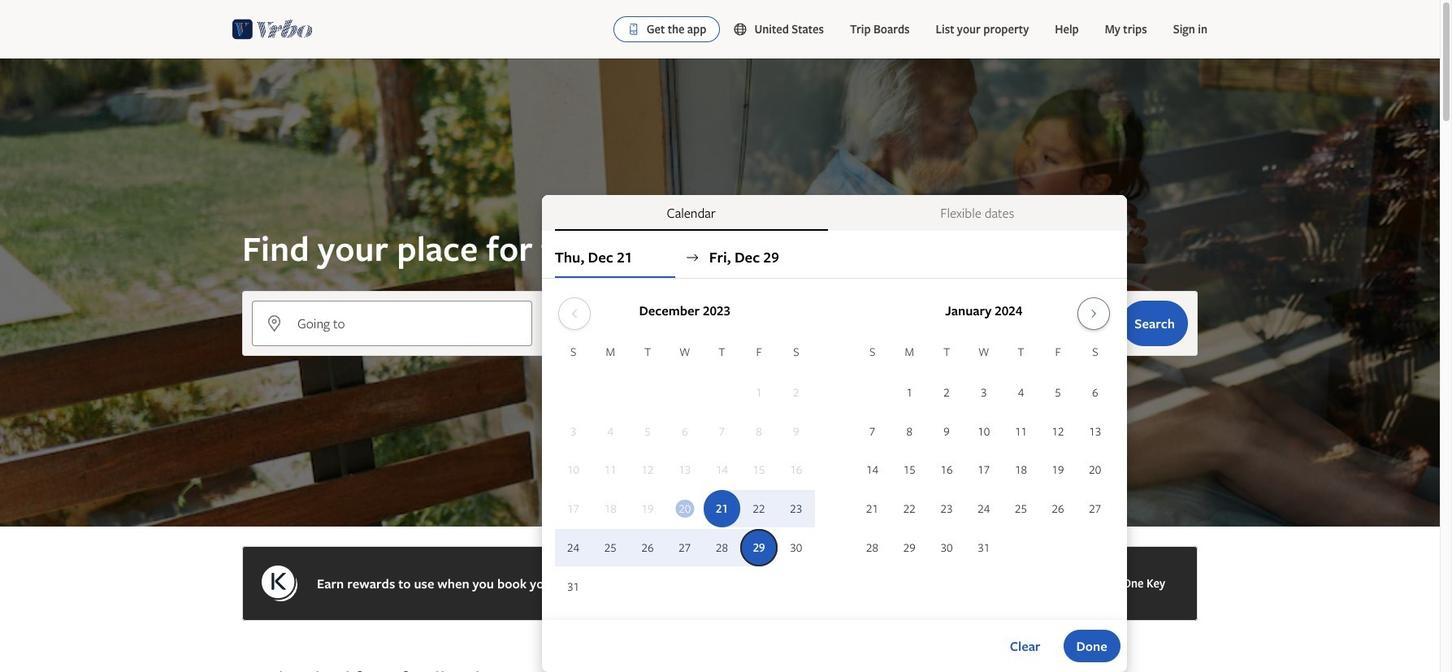 Task type: vqa. For each thing, say whether or not it's contained in the screenshot.
Liked: Check-in, communication, location, listing accuracy at top
no



Task type: locate. For each thing, give the bounding box(es) containing it.
tab list inside wizard region
[[542, 195, 1127, 231]]

tab list
[[542, 195, 1127, 231]]

recently viewed region
[[232, 631, 1208, 657]]

december 2023 element
[[555, 343, 815, 607]]

application inside wizard region
[[555, 291, 1114, 607]]

download the app button image
[[627, 23, 640, 36]]

wizard region
[[0, 59, 1440, 672]]

application
[[555, 291, 1114, 607]]

main content
[[0, 59, 1440, 672]]



Task type: describe. For each thing, give the bounding box(es) containing it.
directional image
[[685, 250, 700, 265]]

previous month image
[[565, 307, 585, 320]]

small image
[[734, 22, 755, 37]]

next month image
[[1085, 307, 1104, 320]]

january 2024 element
[[854, 343, 1114, 568]]

vrbo logo image
[[232, 16, 313, 42]]



